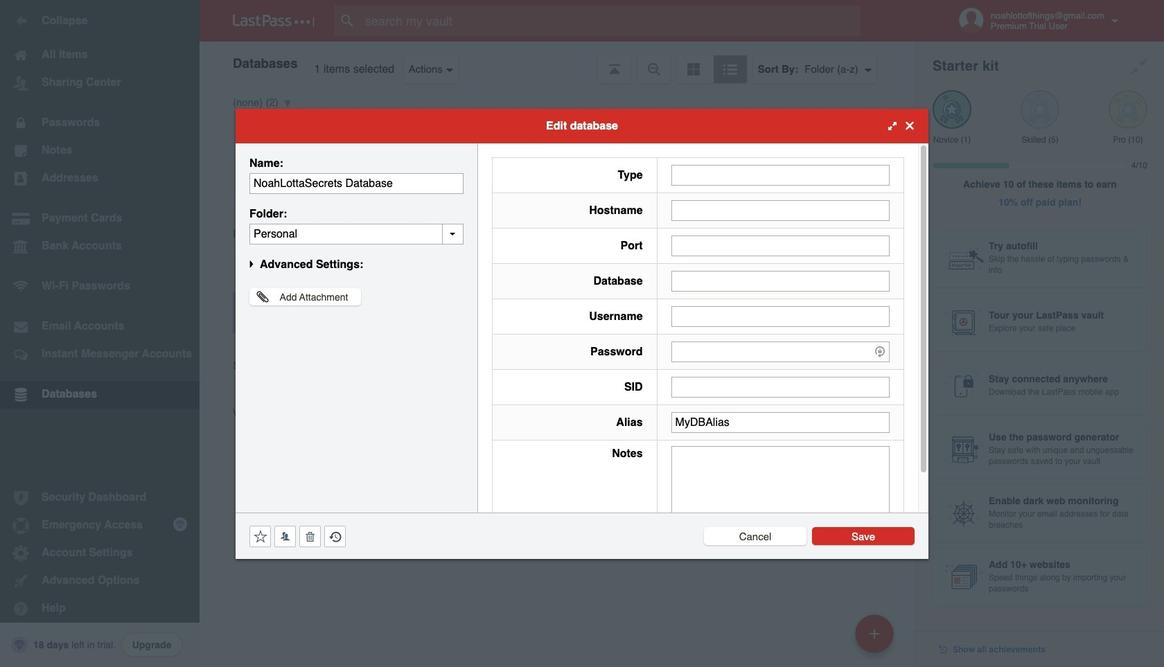 Task type: describe. For each thing, give the bounding box(es) containing it.
vault options navigation
[[200, 42, 917, 83]]

new item image
[[870, 629, 880, 639]]



Task type: locate. For each thing, give the bounding box(es) containing it.
dialog
[[236, 109, 929, 559]]

new item navigation
[[851, 611, 903, 668]]

Search search field
[[334, 6, 888, 36]]

None text field
[[672, 165, 890, 185], [250, 173, 464, 194], [672, 200, 890, 221], [672, 235, 890, 256], [672, 271, 890, 292], [672, 377, 890, 398], [672, 412, 890, 433], [672, 446, 890, 532], [672, 165, 890, 185], [250, 173, 464, 194], [672, 200, 890, 221], [672, 235, 890, 256], [672, 271, 890, 292], [672, 377, 890, 398], [672, 412, 890, 433], [672, 446, 890, 532]]

None password field
[[672, 341, 890, 362]]

lastpass image
[[233, 15, 315, 27]]

main navigation navigation
[[0, 0, 200, 668]]

search my vault text field
[[334, 6, 888, 36]]

None text field
[[250, 224, 464, 244], [672, 306, 890, 327], [250, 224, 464, 244], [672, 306, 890, 327]]



